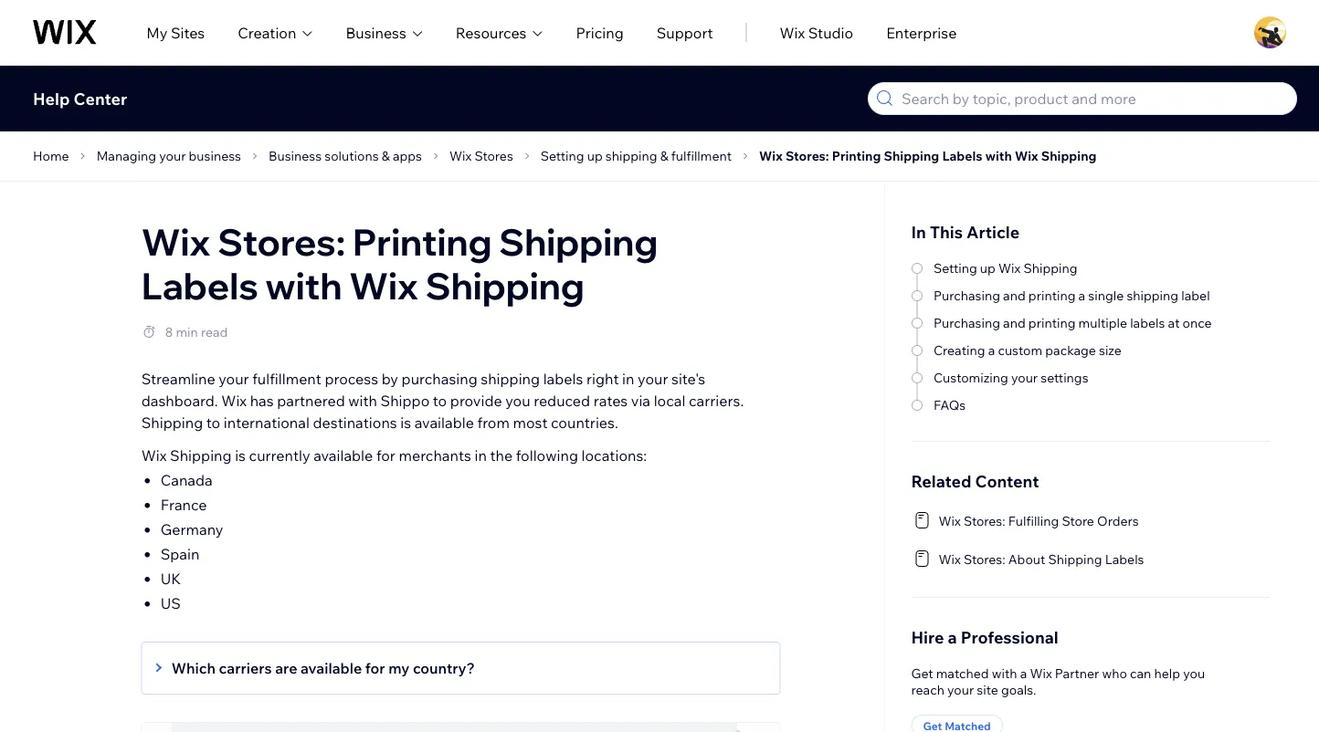Task type: describe. For each thing, give the bounding box(es) containing it.
goals.
[[1001, 683, 1037, 699]]

this
[[930, 222, 963, 242]]

shipping inside "link"
[[1049, 552, 1102, 568]]

creation button
[[238, 21, 313, 43]]

most
[[513, 414, 548, 432]]

enterprise link
[[887, 21, 957, 43]]

1 horizontal spatial labels
[[942, 148, 983, 164]]

and for multiple
[[1003, 315, 1026, 331]]

carriers.
[[689, 392, 744, 410]]

provide
[[450, 392, 502, 410]]

available inside wix shipping is currently available for merchants in the following locations: canada france germany spain uk us
[[314, 447, 373, 465]]

setting up shipping & fulfillment
[[541, 148, 732, 164]]

country?
[[413, 660, 475, 678]]

setting for setting up shipping & fulfillment
[[541, 148, 584, 164]]

1 horizontal spatial labels
[[1130, 315, 1165, 331]]

custom
[[998, 343, 1043, 359]]

labels inside 'wix stores: printing shipping labels with wix shipping'
[[141, 263, 258, 309]]

destinations
[[313, 414, 397, 432]]

reach
[[911, 683, 945, 699]]

stores: inside 'link'
[[964, 514, 1006, 530]]

is inside wix shipping is currently available for merchants in the following locations: canada france germany spain uk us
[[235, 447, 246, 465]]

creation
[[238, 23, 296, 42]]

wix studio
[[780, 23, 854, 42]]

which carriers are available for my country?
[[172, 660, 475, 678]]

label
[[1182, 288, 1210, 304]]

from
[[477, 414, 510, 432]]

wix shipping is currently available for merchants in the following locations: canada france germany spain uk us
[[141, 447, 647, 613]]

for inside dropdown button
[[365, 660, 385, 678]]

my
[[389, 660, 410, 678]]

resources
[[456, 23, 527, 42]]

help
[[33, 88, 70, 109]]

help
[[1155, 666, 1181, 682]]

support link
[[657, 21, 713, 43]]

france
[[161, 496, 207, 514]]

your for managing
[[159, 148, 186, 164]]

shipping inside streamline your fulfillment process by purchasing shipping labels right in your site's dashboard. wix has partnered with shippo to provide you reduced rates via local carriers. shipping to international destinations is available from most countries.
[[141, 414, 203, 432]]

single
[[1089, 288, 1124, 304]]

managing your business
[[97, 148, 241, 164]]

profile image image
[[1255, 16, 1287, 48]]

creating
[[934, 343, 985, 359]]

creating a custom package size
[[934, 343, 1122, 359]]

site
[[977, 683, 999, 699]]

orders
[[1097, 514, 1139, 530]]

your up via
[[638, 370, 668, 388]]

setting up shipping & fulfillment link
[[535, 145, 737, 167]]

a inside the get matched with a wix partner who can help you reach your site goals.
[[1020, 666, 1027, 682]]

by
[[382, 370, 398, 388]]

germany
[[161, 521, 223, 539]]

shipping inside wix shipping is currently available for merchants in the following locations: canada france germany spain uk us
[[170, 447, 232, 465]]

get
[[911, 666, 933, 682]]

once
[[1183, 315, 1212, 331]]

2 & from the left
[[660, 148, 669, 164]]

via
[[631, 392, 651, 410]]

printing for multiple
[[1029, 315, 1076, 331]]

available inside dropdown button
[[301, 660, 362, 678]]

process
[[325, 370, 378, 388]]

sites
[[171, 23, 205, 42]]

up for shipping
[[587, 148, 603, 164]]

customizing your settings
[[934, 370, 1089, 386]]

currently
[[249, 447, 310, 465]]

Search by topic, product and more field
[[896, 83, 1291, 114]]

your for streamline
[[219, 370, 249, 388]]

related content
[[911, 471, 1039, 492]]

wix stores link
[[444, 145, 519, 167]]

with inside 'wix stores: printing shipping labels with wix shipping'
[[266, 263, 342, 309]]

stores: inside "link"
[[964, 552, 1006, 568]]

setting up wix shipping
[[934, 260, 1078, 276]]

pricing link
[[576, 21, 624, 43]]

hire
[[911, 627, 944, 648]]

size
[[1099, 343, 1122, 359]]

wix stores: fulfilling store orders link
[[911, 510, 1182, 532]]

read
[[201, 324, 228, 340]]

dashboard. wix
[[141, 392, 247, 410]]

site's
[[672, 370, 706, 388]]

support
[[657, 23, 713, 42]]

is inside streamline your fulfillment process by purchasing shipping labels right in your site's dashboard. wix has partnered with shippo to provide you reduced rates via local carriers. shipping to international destinations is available from most countries.
[[401, 414, 411, 432]]

8
[[165, 324, 173, 340]]

in inside streamline your fulfillment process by purchasing shipping labels right in your site's dashboard. wix has partnered with shippo to provide you reduced rates via local carriers. shipping to international destinations is available from most countries.
[[622, 370, 635, 388]]

streamline
[[141, 370, 215, 388]]

countries.
[[551, 414, 618, 432]]

reduced
[[534, 392, 590, 410]]

the
[[490, 447, 513, 465]]

which carriers are available for my country? button
[[142, 658, 762, 680]]

settings
[[1041, 370, 1089, 386]]

available inside streamline your fulfillment process by purchasing shipping labels right in your site's dashboard. wix has partnered with shippo to provide you reduced rates via local carriers. shipping to international destinations is available from most countries.
[[415, 414, 474, 432]]

and for a
[[1003, 288, 1026, 304]]

business for business
[[346, 23, 406, 42]]

help center link
[[33, 88, 127, 109]]

in this article
[[911, 222, 1020, 242]]

my
[[146, 23, 167, 42]]

0 vertical spatial printing
[[832, 148, 881, 164]]

stores
[[475, 148, 513, 164]]

business solutions & apps link
[[263, 145, 428, 167]]

multiple
[[1079, 315, 1128, 331]]

article
[[967, 222, 1020, 242]]

your inside the get matched with a wix partner who can help you reach your site goals.
[[948, 683, 974, 699]]

labels inside streamline your fulfillment process by purchasing shipping labels right in your site's dashboard. wix has partnered with shippo to provide you reduced rates via local carriers. shipping to international destinations is available from most countries.
[[543, 370, 583, 388]]

right
[[587, 370, 619, 388]]

apps
[[393, 148, 422, 164]]

business solutions & apps
[[269, 148, 422, 164]]

min
[[176, 324, 198, 340]]

streamline your fulfillment process by purchasing shipping labels right in your site's dashboard. wix has partnered with shippo to provide you reduced rates via local carriers. shipping to international destinations is available from most countries.
[[141, 370, 744, 432]]

studio
[[809, 23, 854, 42]]

stores: inside 'wix stores: printing shipping labels with wix shipping'
[[218, 219, 346, 265]]



Task type: vqa. For each thing, say whether or not it's contained in the screenshot.
Account
no



Task type: locate. For each thing, give the bounding box(es) containing it.
0 vertical spatial business
[[346, 23, 406, 42]]

fulfillment
[[671, 148, 732, 164], [252, 370, 322, 388]]

0 horizontal spatial business
[[269, 148, 322, 164]]

0 horizontal spatial you
[[506, 392, 531, 410]]

shipping
[[884, 148, 940, 164], [1041, 148, 1097, 164], [499, 219, 658, 265], [1024, 260, 1078, 276], [426, 263, 585, 309], [141, 414, 203, 432], [170, 447, 232, 465], [1049, 552, 1102, 568]]

2 vertical spatial labels
[[1105, 552, 1144, 568]]

uk
[[161, 570, 181, 588]]

your inside managing your business "link"
[[159, 148, 186, 164]]

available right 'are'
[[301, 660, 362, 678]]

at
[[1168, 315, 1180, 331]]

wix inside 'link'
[[939, 514, 961, 530]]

labels up reduced
[[543, 370, 583, 388]]

managing
[[97, 148, 156, 164]]

carriers
[[219, 660, 272, 678]]

spain
[[161, 546, 200, 564]]

0 vertical spatial labels
[[942, 148, 983, 164]]

business inside business popup button
[[346, 23, 406, 42]]

in inside wix shipping is currently available for merchants in the following locations: canada france germany spain uk us
[[475, 447, 487, 465]]

merchants
[[399, 447, 471, 465]]

0 horizontal spatial setting
[[541, 148, 584, 164]]

purchasing up creating
[[934, 315, 1000, 331]]

1 printing from the top
[[1029, 288, 1076, 304]]

wix inside wix shipping is currently available for merchants in the following locations: canada france germany spain uk us
[[141, 447, 167, 465]]

about
[[1009, 552, 1046, 568]]

1 horizontal spatial shipping
[[606, 148, 657, 164]]

package
[[1046, 343, 1096, 359]]

2 and from the top
[[1003, 315, 1026, 331]]

to down dashboard. wix
[[206, 414, 220, 432]]

0 horizontal spatial printing
[[353, 219, 492, 265]]

to
[[433, 392, 447, 410], [206, 414, 220, 432]]

2 horizontal spatial shipping
[[1127, 288, 1179, 304]]

your down matched on the bottom of the page
[[948, 683, 974, 699]]

canada
[[161, 471, 213, 490]]

up
[[587, 148, 603, 164], [980, 260, 996, 276]]

1 purchasing from the top
[[934, 288, 1000, 304]]

your for customizing
[[1011, 370, 1038, 386]]

is left currently
[[235, 447, 246, 465]]

available up merchants
[[415, 414, 474, 432]]

printing
[[1029, 288, 1076, 304], [1029, 315, 1076, 331]]

resources button
[[456, 21, 543, 43]]

fulfillment inside streamline your fulfillment process by purchasing shipping labels right in your site's dashboard. wix has partnered with shippo to provide you reduced rates via local carriers. shipping to international destinations is available from most countries.
[[252, 370, 322, 388]]

you up "most"
[[506, 392, 531, 410]]

&
[[382, 148, 390, 164], [660, 148, 669, 164]]

labels up 8 min read
[[141, 263, 258, 309]]

printing
[[832, 148, 881, 164], [353, 219, 492, 265]]

0 vertical spatial and
[[1003, 288, 1026, 304]]

is down shippo in the bottom of the page
[[401, 414, 411, 432]]

in left the
[[475, 447, 487, 465]]

0 horizontal spatial to
[[206, 414, 220, 432]]

labels
[[942, 148, 983, 164], [141, 263, 258, 309], [1105, 552, 1144, 568]]

1 and from the top
[[1003, 288, 1026, 304]]

help center
[[33, 88, 127, 109]]

0 vertical spatial is
[[401, 414, 411, 432]]

your up dashboard. wix
[[219, 370, 249, 388]]

purchasing down setting up wix shipping
[[934, 288, 1000, 304]]

0 vertical spatial shipping
[[606, 148, 657, 164]]

pricing
[[576, 23, 624, 42]]

2 printing from the top
[[1029, 315, 1076, 331]]

get matched with a wix partner who can help you reach your site goals.
[[911, 666, 1205, 699]]

local
[[654, 392, 686, 410]]

business
[[189, 148, 241, 164]]

2 horizontal spatial labels
[[1105, 552, 1144, 568]]

a left single on the right top of page
[[1079, 288, 1086, 304]]

wix inside "link"
[[939, 552, 961, 568]]

1 vertical spatial labels
[[141, 263, 258, 309]]

1 vertical spatial wix stores: printing shipping labels with wix shipping
[[141, 219, 658, 309]]

0 horizontal spatial labels
[[141, 263, 258, 309]]

2 vertical spatial shipping
[[481, 370, 540, 388]]

professional
[[961, 627, 1059, 648]]

1 horizontal spatial printing
[[832, 148, 881, 164]]

0 horizontal spatial shipping
[[481, 370, 540, 388]]

international
[[224, 414, 310, 432]]

managing your business link
[[91, 145, 247, 167]]

1 vertical spatial in
[[475, 447, 487, 465]]

1 horizontal spatial in
[[622, 370, 635, 388]]

fulfillment inside setting up shipping & fulfillment link
[[671, 148, 732, 164]]

purchasing and printing a single shipping label
[[934, 288, 1210, 304]]

labels inside wix stores: about shipping labels "link"
[[1105, 552, 1144, 568]]

1 horizontal spatial fulfillment
[[671, 148, 732, 164]]

wix stores: printing shipping labels with wix shipping
[[759, 148, 1097, 164], [141, 219, 658, 309]]

to down purchasing
[[433, 392, 447, 410]]

0 vertical spatial available
[[415, 414, 474, 432]]

labels left at
[[1130, 315, 1165, 331]]

purchasing for purchasing and printing multiple labels at once
[[934, 315, 1000, 331]]

8 min read
[[165, 324, 228, 340]]

for
[[376, 447, 396, 465], [365, 660, 385, 678]]

1 horizontal spatial is
[[401, 414, 411, 432]]

you inside the get matched with a wix partner who can help you reach your site goals.
[[1184, 666, 1205, 682]]

1 vertical spatial for
[[365, 660, 385, 678]]

fulfilling
[[1009, 514, 1059, 530]]

labels up the in this article
[[942, 148, 983, 164]]

0 vertical spatial printing
[[1029, 288, 1076, 304]]

available
[[415, 414, 474, 432], [314, 447, 373, 465], [301, 660, 362, 678]]

business inside business solutions & apps link
[[269, 148, 322, 164]]

0 horizontal spatial fulfillment
[[252, 370, 322, 388]]

0 vertical spatial up
[[587, 148, 603, 164]]

1 vertical spatial you
[[1184, 666, 1205, 682]]

your left business
[[159, 148, 186, 164]]

available down destinations on the left of the page
[[314, 447, 373, 465]]

1 vertical spatial shipping
[[1127, 288, 1179, 304]]

1 vertical spatial fulfillment
[[252, 370, 322, 388]]

labels down orders
[[1105, 552, 1144, 568]]

my sites
[[146, 23, 205, 42]]

0 vertical spatial labels
[[1130, 315, 1165, 331]]

1 vertical spatial business
[[269, 148, 322, 164]]

matched
[[936, 666, 989, 682]]

2 vertical spatial available
[[301, 660, 362, 678]]

a up goals.
[[1020, 666, 1027, 682]]

1 vertical spatial labels
[[543, 370, 583, 388]]

your down creating a custom package size
[[1011, 370, 1038, 386]]

printing up purchasing and printing multiple labels at once
[[1029, 288, 1076, 304]]

wix stores
[[450, 148, 513, 164]]

labels
[[1130, 315, 1165, 331], [543, 370, 583, 388]]

and
[[1003, 288, 1026, 304], [1003, 315, 1026, 331]]

setting right stores
[[541, 148, 584, 164]]

1 horizontal spatial business
[[346, 23, 406, 42]]

my sites link
[[146, 21, 205, 43]]

you
[[506, 392, 531, 410], [1184, 666, 1205, 682]]

purchasing for purchasing and printing a single shipping label
[[934, 288, 1000, 304]]

0 horizontal spatial is
[[235, 447, 246, 465]]

enterprise
[[887, 23, 957, 42]]

0 horizontal spatial labels
[[543, 370, 583, 388]]

printing up package
[[1029, 315, 1076, 331]]

stores:
[[786, 148, 829, 164], [218, 219, 346, 265], [964, 514, 1006, 530], [964, 552, 1006, 568]]

locations:
[[582, 447, 647, 465]]

0 vertical spatial for
[[376, 447, 396, 465]]

and down setting up wix shipping
[[1003, 288, 1026, 304]]

business button
[[346, 21, 423, 43]]

1 vertical spatial printing
[[353, 219, 492, 265]]

home
[[33, 148, 69, 164]]

0 vertical spatial fulfillment
[[671, 148, 732, 164]]

a right the hire
[[948, 627, 957, 648]]

and up custom
[[1003, 315, 1026, 331]]

1 vertical spatial printing
[[1029, 315, 1076, 331]]

which
[[172, 660, 216, 678]]

1 horizontal spatial setting
[[934, 260, 977, 276]]

purchasing and printing multiple labels at once
[[934, 315, 1212, 331]]

hire a professional
[[911, 627, 1059, 648]]

1 vertical spatial purchasing
[[934, 315, 1000, 331]]

0 vertical spatial wix stores: printing shipping labels with wix shipping
[[759, 148, 1097, 164]]

shippo
[[381, 392, 430, 410]]

1 horizontal spatial &
[[660, 148, 669, 164]]

for inside wix shipping is currently available for merchants in the following locations: canada france germany spain uk us
[[376, 447, 396, 465]]

1 horizontal spatial to
[[433, 392, 447, 410]]

you inside streamline your fulfillment process by purchasing shipping labels right in your site's dashboard. wix has partnered with shippo to provide you reduced rates via local carriers. shipping to international destinations is available from most countries.
[[506, 392, 531, 410]]

in
[[622, 370, 635, 388], [475, 447, 487, 465]]

1 vertical spatial setting
[[934, 260, 977, 276]]

who
[[1102, 666, 1127, 682]]

rates
[[594, 392, 628, 410]]

customizing
[[934, 370, 1009, 386]]

business for business solutions & apps
[[269, 148, 322, 164]]

in up via
[[622, 370, 635, 388]]

wix stores: fulfilling store orders
[[939, 514, 1139, 530]]

1 horizontal spatial you
[[1184, 666, 1205, 682]]

for down destinations on the left of the page
[[376, 447, 396, 465]]

is
[[401, 414, 411, 432], [235, 447, 246, 465]]

0 vertical spatial in
[[622, 370, 635, 388]]

with inside streamline your fulfillment process by purchasing shipping labels right in your site's dashboard. wix has partnered with shippo to provide you reduced rates via local carriers. shipping to international destinations is available from most countries.
[[348, 392, 377, 410]]

0 vertical spatial purchasing
[[934, 288, 1000, 304]]

1 vertical spatial available
[[314, 447, 373, 465]]

setting down "this"
[[934, 260, 977, 276]]

1 vertical spatial up
[[980, 260, 996, 276]]

wix inside the get matched with a wix partner who can help you reach your site goals.
[[1030, 666, 1052, 682]]

1 vertical spatial to
[[206, 414, 220, 432]]

1 horizontal spatial wix stores: printing shipping labels with wix shipping
[[759, 148, 1097, 164]]

you right help
[[1184, 666, 1205, 682]]

printing inside 'wix stores: printing shipping labels with wix shipping'
[[353, 219, 492, 265]]

shipping
[[606, 148, 657, 164], [1127, 288, 1179, 304], [481, 370, 540, 388]]

up for wix
[[980, 260, 996, 276]]

0 horizontal spatial &
[[382, 148, 390, 164]]

1 & from the left
[[382, 148, 390, 164]]

0 vertical spatial to
[[433, 392, 447, 410]]

center
[[74, 88, 127, 109]]

1 horizontal spatial up
[[980, 260, 996, 276]]

in
[[911, 222, 926, 242]]

faqs
[[934, 397, 966, 413]]

shipping inside streamline your fulfillment process by purchasing shipping labels right in your site's dashboard. wix has partnered with shippo to provide you reduced rates via local carriers. shipping to international destinations is available from most countries.
[[481, 370, 540, 388]]

with inside the get matched with a wix partner who can help you reach your site goals.
[[992, 666, 1017, 682]]

solutions
[[325, 148, 379, 164]]

0 horizontal spatial in
[[475, 447, 487, 465]]

1 vertical spatial and
[[1003, 315, 1026, 331]]

for left my
[[365, 660, 385, 678]]

are
[[275, 660, 297, 678]]

0 horizontal spatial wix stores: printing shipping labels with wix shipping
[[141, 219, 658, 309]]

setting for setting up wix shipping
[[934, 260, 977, 276]]

2 purchasing from the top
[[934, 315, 1000, 331]]

partnered
[[277, 392, 345, 410]]

0 horizontal spatial up
[[587, 148, 603, 164]]

printing for a
[[1029, 288, 1076, 304]]

screenshot of an order in the orders tab with the manage shipping label highlighted image
[[172, 724, 751, 733]]

with
[[986, 148, 1012, 164], [266, 263, 342, 309], [348, 392, 377, 410], [992, 666, 1017, 682]]

1 vertical spatial is
[[235, 447, 246, 465]]

0 vertical spatial setting
[[541, 148, 584, 164]]

a left custom
[[988, 343, 995, 359]]

0 vertical spatial you
[[506, 392, 531, 410]]

following
[[516, 447, 578, 465]]



